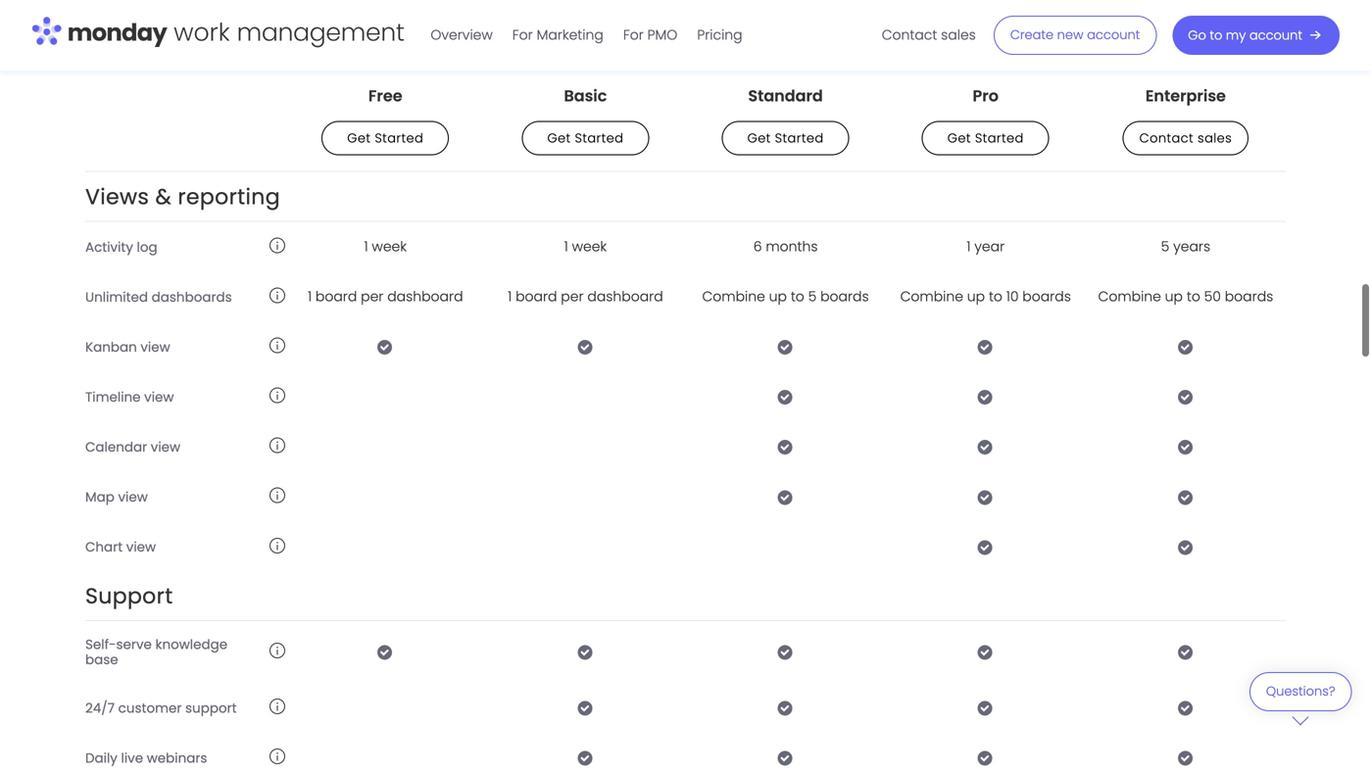 Task type: locate. For each thing, give the bounding box(es) containing it.
2 boards from the left
[[1023, 287, 1071, 306]]

0 horizontal spatial sales
[[941, 25, 976, 45]]

1 horizontal spatial for
[[623, 25, 644, 45]]

contact
[[882, 25, 937, 45], [1140, 129, 1194, 147]]

5 down months
[[808, 287, 817, 306]]

info copy image
[[270, 338, 285, 353], [270, 538, 285, 554], [270, 699, 285, 715], [270, 749, 285, 765]]

2 week from the left
[[572, 237, 607, 256]]

7 info copy image from the top
[[270, 643, 285, 659]]

info copy image for calendar view
[[270, 438, 285, 454]]

4 get started button from the left
[[922, 121, 1049, 155]]

2 dashboard from the left
[[587, 287, 663, 306]]

info copy image for formula column
[[270, 38, 285, 54]]

account right my
[[1250, 26, 1303, 44]]

for
[[512, 25, 533, 45], [623, 25, 644, 45]]

calendar
[[85, 438, 147, 456]]

activity log
[[85, 238, 157, 256]]

1 up from the left
[[769, 287, 787, 306]]

3 started from the left
[[775, 129, 824, 147]]

pricing
[[697, 25, 743, 45]]

0 horizontal spatial week
[[372, 237, 407, 256]]

get started button down standard
[[722, 121, 849, 155]]

to for combine up to 50 boards
[[1187, 287, 1200, 306]]

get started for basic
[[547, 129, 624, 147]]

4 info copy image from the top
[[270, 388, 285, 404]]

dashboard
[[387, 287, 463, 306], [587, 287, 663, 306]]

contact sales button
[[872, 20, 986, 51], [1123, 121, 1249, 155]]

contact sales up the pro
[[882, 25, 976, 45]]

questions?
[[1266, 683, 1335, 700]]

to left 10
[[989, 287, 1003, 306]]

2 get started button from the left
[[522, 121, 649, 155]]

view for chart view
[[126, 538, 156, 556]]

customer
[[118, 699, 182, 717]]

get started down free in the top of the page
[[347, 129, 424, 147]]

get started button for basic
[[522, 121, 649, 155]]

view
[[140, 338, 170, 356], [144, 388, 174, 406], [151, 438, 180, 456], [118, 488, 148, 506], [126, 538, 156, 556]]

started for standard
[[775, 129, 824, 147]]

1 horizontal spatial contact
[[1140, 129, 1194, 147]]

0 horizontal spatial board
[[316, 287, 357, 306]]

contact sales button down the enterprise
[[1123, 121, 1249, 155]]

monday.com work management image
[[31, 13, 405, 54]]

support
[[185, 699, 237, 717]]

1 horizontal spatial contact sales
[[1140, 129, 1232, 147]]

1 horizontal spatial dashboard
[[587, 287, 663, 306]]

boards
[[820, 287, 869, 306], [1023, 287, 1071, 306], [1225, 287, 1273, 306]]

view for timeline view
[[144, 388, 174, 406]]

activity
[[85, 238, 133, 256]]

week
[[372, 237, 407, 256], [572, 237, 607, 256]]

4 started from the left
[[975, 129, 1024, 147]]

5
[[1161, 237, 1170, 256], [808, 287, 817, 306]]

account right new
[[1087, 26, 1140, 44]]

sales down the enterprise
[[1198, 129, 1232, 147]]

0 horizontal spatial contact sales
[[882, 25, 976, 45]]

2 info copy image from the top
[[270, 538, 285, 554]]

serve
[[116, 636, 152, 654]]

3 get started from the left
[[747, 129, 824, 147]]

get started
[[347, 129, 424, 147], [547, 129, 624, 147], [747, 129, 824, 147], [948, 129, 1024, 147]]

go to my account button
[[1173, 16, 1340, 55]]

2 horizontal spatial boards
[[1225, 287, 1273, 306]]

combine up to 5 boards
[[702, 287, 869, 306]]

1 horizontal spatial week
[[572, 237, 607, 256]]

5 left years
[[1161, 237, 1170, 256]]

pricing check image
[[1178, 40, 1194, 56], [978, 90, 994, 106], [978, 140, 994, 156], [978, 339, 994, 355], [778, 389, 793, 405], [978, 389, 994, 405], [1178, 389, 1194, 405], [1178, 439, 1194, 455], [978, 539, 994, 555], [1178, 539, 1194, 555], [378, 645, 393, 660], [778, 645, 793, 660], [978, 645, 994, 660], [1178, 645, 1194, 660], [578, 700, 593, 716], [778, 700, 793, 716], [978, 700, 994, 716], [578, 750, 593, 766], [778, 750, 793, 766], [1178, 750, 1194, 766]]

1 horizontal spatial per
[[561, 287, 584, 306]]

timeline view
[[85, 388, 174, 406]]

started down the pro
[[975, 129, 1024, 147]]

2 combine from the left
[[900, 287, 963, 306]]

per
[[361, 287, 384, 306], [561, 287, 584, 306]]

get started button down free in the top of the page
[[322, 121, 449, 155]]

2 1 board per dashboard from the left
[[508, 287, 663, 306]]

2 for from the left
[[623, 25, 644, 45]]

to down months
[[791, 287, 804, 306]]

0 vertical spatial sales
[[941, 25, 976, 45]]

info copy image for daily live webinars
[[270, 749, 285, 765]]

0 horizontal spatial per
[[361, 287, 384, 306]]

1 horizontal spatial account
[[1250, 26, 1303, 44]]

view right chart
[[126, 538, 156, 556]]

board
[[316, 287, 357, 306], [516, 287, 557, 306]]

months
[[766, 237, 818, 256]]

standard
[[748, 85, 823, 107]]

0 horizontal spatial contact sales button
[[872, 20, 986, 51]]

3 info copy image from the top
[[270, 699, 285, 715]]

0 vertical spatial 5
[[1161, 237, 1170, 256]]

1 horizontal spatial contact sales button
[[1123, 121, 1249, 155]]

3 up from the left
[[1165, 287, 1183, 306]]

started down standard
[[775, 129, 824, 147]]

create
[[1010, 26, 1054, 44]]

up down 6 months
[[769, 287, 787, 306]]

3 info copy image from the top
[[270, 288, 285, 303]]

to inside go to my account button
[[1210, 26, 1223, 44]]

get started down the pro
[[948, 129, 1024, 147]]

combine left 10
[[900, 287, 963, 306]]

contact sales inside main element
[[882, 25, 976, 45]]

1 week
[[364, 237, 407, 256], [564, 237, 607, 256]]

2 get started from the left
[[547, 129, 624, 147]]

1 info copy image from the top
[[270, 338, 285, 353]]

0 horizontal spatial 1 board per dashboard
[[308, 287, 463, 306]]

sales up the pro
[[941, 25, 976, 45]]

6 info copy image from the top
[[270, 488, 285, 504]]

5 info copy image from the top
[[270, 438, 285, 454]]

0 horizontal spatial contact
[[882, 25, 937, 45]]

for pmo
[[623, 25, 678, 45]]

0 horizontal spatial up
[[769, 287, 787, 306]]

view right timeline
[[144, 388, 174, 406]]

get started down standard
[[747, 129, 824, 147]]

2 horizontal spatial combine
[[1098, 287, 1161, 306]]

get started for free
[[347, 129, 424, 147]]

1 vertical spatial contact
[[1140, 129, 1194, 147]]

get started button
[[322, 121, 449, 155], [522, 121, 649, 155], [722, 121, 849, 155], [922, 121, 1049, 155]]

chart view
[[85, 538, 156, 556]]

for left marketing
[[512, 25, 533, 45]]

combine down "5 years"
[[1098, 287, 1161, 306]]

support
[[85, 581, 173, 611]]

1 info copy image from the top
[[270, 38, 285, 54]]

combine down '6'
[[702, 287, 765, 306]]

50
[[1204, 287, 1221, 306]]

4 info copy image from the top
[[270, 749, 285, 765]]

overview
[[431, 25, 493, 45]]

contact sales down the enterprise
[[1140, 129, 1232, 147]]

to
[[1210, 26, 1223, 44], [791, 287, 804, 306], [989, 287, 1003, 306], [1187, 287, 1200, 306]]

0 horizontal spatial boards
[[820, 287, 869, 306]]

1 horizontal spatial combine
[[900, 287, 963, 306]]

3 get started button from the left
[[722, 121, 849, 155]]

info copy image
[[270, 38, 285, 54], [270, 238, 285, 253], [270, 288, 285, 303], [270, 388, 285, 404], [270, 438, 285, 454], [270, 488, 285, 504], [270, 643, 285, 659]]

1 combine from the left
[[702, 287, 765, 306]]

1 horizontal spatial board
[[516, 287, 557, 306]]

unlimited
[[85, 288, 148, 306]]

24/7 customer support
[[85, 699, 237, 717]]

2 info copy image from the top
[[270, 238, 285, 253]]

2 started from the left
[[575, 129, 624, 147]]

to right go
[[1210, 26, 1223, 44]]

account
[[1087, 26, 1140, 44], [1250, 26, 1303, 44]]

3 combine from the left
[[1098, 287, 1161, 306]]

daily
[[85, 749, 118, 767]]

daily live webinars
[[85, 749, 207, 767]]

get started down basic
[[547, 129, 624, 147]]

reporting
[[178, 182, 280, 212]]

info copy image for chart view
[[270, 538, 285, 554]]

started for basic
[[575, 129, 624, 147]]

1 horizontal spatial 1 board per dashboard
[[508, 287, 663, 306]]

up
[[769, 287, 787, 306], [967, 287, 985, 306], [1165, 287, 1183, 306]]

1 week from the left
[[372, 237, 407, 256]]

for left pmo
[[623, 25, 644, 45]]

4 get started from the left
[[948, 129, 1024, 147]]

0 horizontal spatial 1 week
[[364, 237, 407, 256]]

started for pro
[[975, 129, 1024, 147]]

started down free in the top of the page
[[375, 129, 424, 147]]

started
[[375, 129, 424, 147], [575, 129, 624, 147], [775, 129, 824, 147], [975, 129, 1024, 147]]

0 horizontal spatial combine
[[702, 287, 765, 306]]

4 get from the left
[[948, 129, 971, 147]]

1 horizontal spatial sales
[[1198, 129, 1232, 147]]

1 vertical spatial contact sales
[[1140, 129, 1232, 147]]

1 started from the left
[[375, 129, 424, 147]]

view right the map
[[118, 488, 148, 506]]

info copy image for map view
[[270, 488, 285, 504]]

2 get from the left
[[547, 129, 571, 147]]

1 get from the left
[[347, 129, 371, 147]]

1 horizontal spatial 1 week
[[564, 237, 607, 256]]

contact sales button up the pro
[[872, 20, 986, 51]]

new
[[1057, 26, 1084, 44]]

10
[[1006, 287, 1019, 306]]

get
[[347, 129, 371, 147], [547, 129, 571, 147], [747, 129, 771, 147], [948, 129, 971, 147]]

1
[[364, 237, 368, 256], [564, 237, 568, 256], [967, 237, 971, 256], [308, 287, 312, 306], [508, 287, 512, 306]]

1 horizontal spatial boards
[[1023, 287, 1071, 306]]

unlimited dashboards
[[85, 288, 232, 306]]

for inside for pmo link
[[623, 25, 644, 45]]

1 board per dashboard
[[308, 287, 463, 306], [508, 287, 663, 306]]

2 board from the left
[[516, 287, 557, 306]]

0 horizontal spatial for
[[512, 25, 533, 45]]

view for kanban view
[[140, 338, 170, 356]]

2 up from the left
[[967, 287, 985, 306]]

get for free
[[347, 129, 371, 147]]

go
[[1188, 26, 1206, 44]]

3 get from the left
[[747, 129, 771, 147]]

get started for standard
[[747, 129, 824, 147]]

column
[[143, 39, 193, 57]]

1 vertical spatial 5
[[808, 287, 817, 306]]

get for pro
[[948, 129, 971, 147]]

1 get started button from the left
[[322, 121, 449, 155]]

0 vertical spatial contact
[[882, 25, 937, 45]]

get started button down basic
[[522, 121, 649, 155]]

0 horizontal spatial dashboard
[[387, 287, 463, 306]]

combine up to 10 boards
[[900, 287, 1071, 306]]

map view
[[85, 488, 148, 506]]

2 horizontal spatial up
[[1165, 287, 1183, 306]]

0 vertical spatial contact sales
[[882, 25, 976, 45]]

contact sales
[[882, 25, 976, 45], [1140, 129, 1232, 147]]

started down basic
[[575, 129, 624, 147]]

up left 50
[[1165, 287, 1183, 306]]

combine
[[702, 287, 765, 306], [900, 287, 963, 306], [1098, 287, 1161, 306]]

to left 50
[[1187, 287, 1200, 306]]

1 for from the left
[[512, 25, 533, 45]]

live
[[121, 749, 143, 767]]

pricing check image
[[978, 40, 994, 56], [1178, 90, 1194, 106], [1178, 140, 1194, 156], [378, 339, 393, 355], [578, 339, 593, 355], [778, 339, 793, 355], [1178, 339, 1194, 355], [778, 439, 793, 455], [978, 439, 994, 455], [778, 489, 793, 505], [978, 489, 994, 505], [1178, 489, 1194, 505], [578, 645, 593, 660], [1178, 700, 1194, 716], [978, 750, 994, 766]]

1 boards from the left
[[820, 287, 869, 306]]

get started button down the pro
[[922, 121, 1049, 155]]

1 horizontal spatial up
[[967, 287, 985, 306]]

base
[[85, 651, 118, 669]]

3 boards from the left
[[1225, 287, 1273, 306]]

1 get started from the left
[[347, 129, 424, 147]]

boards for combine up to 10 boards
[[1023, 287, 1071, 306]]

up left 10
[[967, 287, 985, 306]]

&
[[155, 182, 172, 212]]

view right calendar
[[151, 438, 180, 456]]

log
[[137, 238, 157, 256]]

view right "kanban"
[[140, 338, 170, 356]]

sales
[[941, 25, 976, 45], [1198, 129, 1232, 147]]



Task type: vqa. For each thing, say whether or not it's contained in the screenshot.
dashboard to the left
yes



Task type: describe. For each thing, give the bounding box(es) containing it.
boards for combine up to 5 boards
[[820, 287, 869, 306]]

pricing link
[[687, 20, 752, 51]]

combine for combine up to 10 boards
[[900, 287, 963, 306]]

overview link
[[421, 20, 503, 51]]

for for for marketing
[[512, 25, 533, 45]]

kanban
[[85, 338, 137, 356]]

pro
[[973, 85, 999, 107]]

combine for combine up to 50 boards
[[1098, 287, 1161, 306]]

view for map view
[[118, 488, 148, 506]]

1 vertical spatial sales
[[1198, 129, 1232, 147]]

0 horizontal spatial 5
[[808, 287, 817, 306]]

self-
[[85, 636, 116, 654]]

for marketing
[[512, 25, 604, 45]]

started for free
[[375, 129, 424, 147]]

for for for pmo
[[623, 25, 644, 45]]

year
[[975, 237, 1005, 256]]

contact inside main element
[[882, 25, 937, 45]]

views & reporting
[[85, 182, 280, 212]]

info copy image for timeline view
[[270, 388, 285, 404]]

dashboards
[[152, 288, 232, 306]]

up for 50
[[1165, 287, 1183, 306]]

combine up to 50 boards
[[1098, 287, 1273, 306]]

get started button for pro
[[922, 121, 1049, 155]]

get for basic
[[547, 129, 571, 147]]

formula column
[[85, 39, 193, 57]]

1 1 week from the left
[[364, 237, 407, 256]]

timeline
[[85, 388, 141, 406]]

main element
[[421, 0, 1340, 71]]

boards for combine up to 50 boards
[[1225, 287, 1273, 306]]

my
[[1226, 26, 1246, 44]]

get started for pro
[[948, 129, 1024, 147]]

basic
[[564, 85, 607, 107]]

up for 5
[[769, 287, 787, 306]]

2 1 week from the left
[[564, 237, 607, 256]]

0 horizontal spatial account
[[1087, 26, 1140, 44]]

self-serve knowledge base
[[85, 636, 228, 669]]

webinars
[[147, 749, 207, 767]]

free
[[368, 85, 402, 107]]

1 1 board per dashboard from the left
[[308, 287, 463, 306]]

view for calendar view
[[151, 438, 180, 456]]

for pmo link
[[613, 20, 687, 51]]

map
[[85, 488, 115, 506]]

enterprise
[[1146, 85, 1226, 107]]

kanban view
[[85, 338, 170, 356]]

5 years
[[1161, 237, 1211, 256]]

knowledge
[[155, 636, 228, 654]]

chart
[[85, 538, 123, 556]]

info copy image for activity log
[[270, 238, 285, 253]]

to for combine up to 5 boards
[[791, 287, 804, 306]]

6 months
[[753, 237, 818, 256]]

marketing
[[537, 25, 604, 45]]

info copy image for 24/7 customer support
[[270, 699, 285, 715]]

formula
[[85, 39, 140, 57]]

create new account
[[1010, 26, 1140, 44]]

create new account button
[[994, 16, 1157, 55]]

views
[[85, 182, 149, 212]]

calendar view
[[85, 438, 180, 456]]

2 per from the left
[[561, 287, 584, 306]]

get started button for standard
[[722, 121, 849, 155]]

go to my account
[[1188, 26, 1303, 44]]

1 vertical spatial contact sales button
[[1123, 121, 1249, 155]]

24/7
[[85, 699, 115, 717]]

years
[[1173, 237, 1211, 256]]

up for 10
[[967, 287, 985, 306]]

1 dashboard from the left
[[387, 287, 463, 306]]

for marketing link
[[503, 20, 613, 51]]

1 board from the left
[[316, 287, 357, 306]]

0 vertical spatial contact sales button
[[872, 20, 986, 51]]

get started button for free
[[322, 121, 449, 155]]

questions? button
[[1250, 672, 1352, 726]]

info copy image for unlimited dashboards
[[270, 288, 285, 303]]

info copy image for kanban view
[[270, 338, 285, 353]]

info copy image for self-serve knowledge base
[[270, 643, 285, 659]]

1 horizontal spatial 5
[[1161, 237, 1170, 256]]

1 year
[[967, 237, 1005, 256]]

to for combine up to 10 boards
[[989, 287, 1003, 306]]

sales inside main element
[[941, 25, 976, 45]]

6
[[753, 237, 762, 256]]

combine for combine up to 5 boards
[[702, 287, 765, 306]]

get for standard
[[747, 129, 771, 147]]

pmo
[[647, 25, 678, 45]]

1 per from the left
[[361, 287, 384, 306]]



